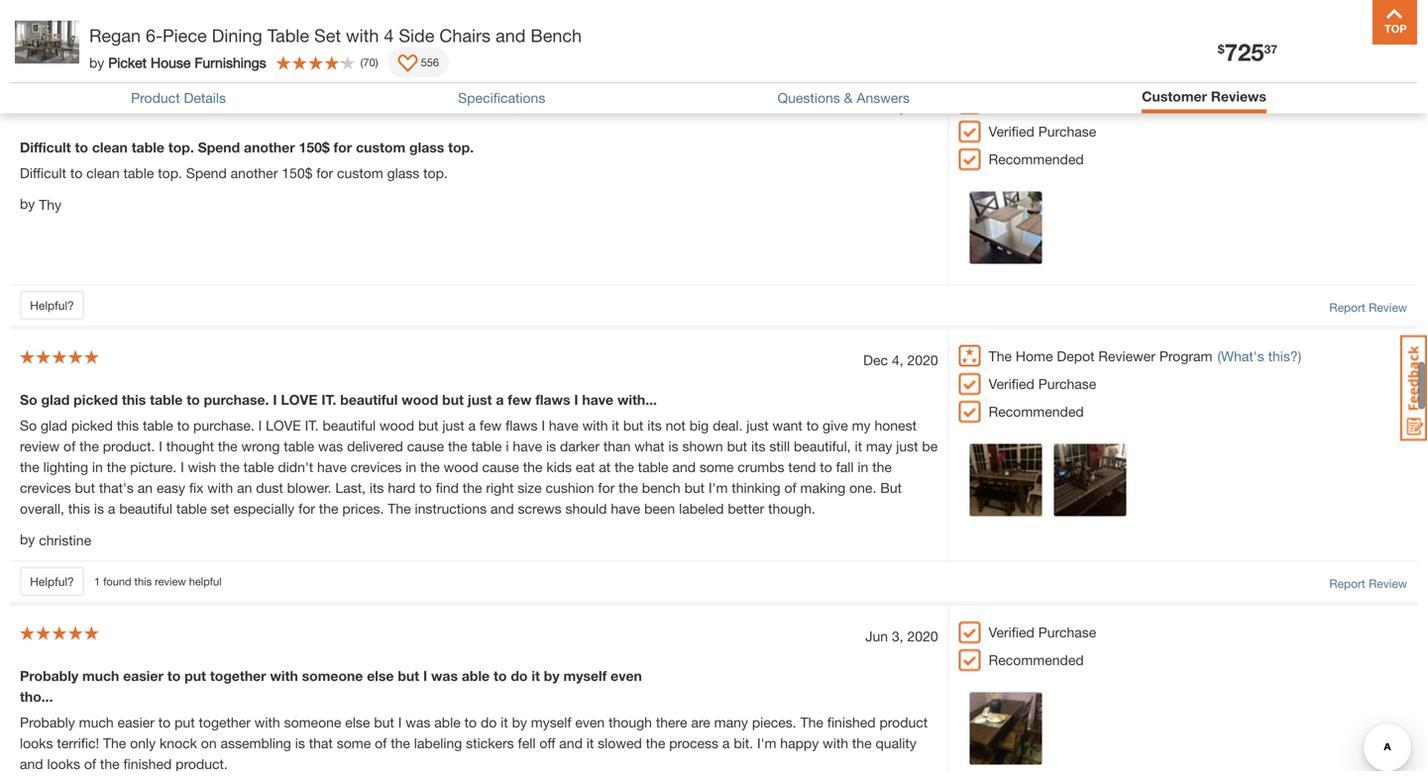 Task type: vqa. For each thing, say whether or not it's contained in the screenshot.
Decor for Outdoor Decor
no



Task type: locate. For each thing, give the bounding box(es) containing it.
want
[[772, 417, 803, 434]]

1 probably from the top
[[20, 669, 78, 685]]

it. up didn't at the bottom
[[305, 417, 319, 434]]

1 horizontal spatial an
[[237, 480, 252, 496]]

2 program from the top
[[1159, 348, 1212, 364]]

jen button
[[39, 1, 61, 22]]

helpful? for 2 found this review helpful
[[30, 46, 74, 60]]

purchase for dec 4, 2020
[[1038, 376, 1096, 392]]

3 recommended from the top
[[989, 653, 1084, 669]]

1 (what's from the top
[[1217, 95, 1264, 112]]

my
[[852, 417, 871, 434]]

looks left terrific!
[[20, 736, 53, 752]]

prices.
[[342, 501, 384, 517]]

2 vertical spatial beautiful
[[119, 501, 172, 517]]

report for dec 5, 2020
[[1329, 301, 1365, 314]]

glad
[[41, 392, 70, 408], [41, 417, 67, 434]]

purchase for dec 5, 2020
[[1038, 123, 1096, 140]]

by left picket
[[89, 54, 104, 71]]

by for by picket house furnishings
[[89, 54, 104, 71]]

cause up right
[[482, 459, 519, 475]]

difficult to clean table top. spend another 150$ for custom glass top. difficult to clean table top. spend another 150$ for custom glass top.
[[20, 139, 474, 181]]

though.
[[768, 501, 815, 517]]

with...
[[617, 392, 657, 408]]

2 helpful? button from the top
[[20, 291, 84, 320]]

1 vertical spatial picked
[[71, 417, 113, 434]]

2 report from the top
[[1329, 301, 1365, 314]]

1 reviewer from the top
[[1098, 95, 1155, 112]]

1 depot from the top
[[1057, 95, 1095, 112]]

verified
[[989, 123, 1034, 140], [989, 376, 1034, 392], [989, 625, 1034, 641]]

2 vertical spatial recommended
[[989, 653, 1084, 669]]

2 an from the left
[[237, 480, 252, 496]]

what
[[634, 438, 665, 455]]

0 vertical spatial 150$
[[299, 139, 330, 155]]

2 this?) from the top
[[1268, 348, 1301, 364]]

it. up blower.
[[321, 392, 336, 408]]

verified for dec 5, 2020
[[989, 123, 1034, 140]]

2 (what's this?) from the top
[[1217, 348, 1301, 364]]

725
[[1224, 38, 1264, 66]]

0 vertical spatial difficult
[[20, 139, 71, 155]]

recommended
[[989, 151, 1084, 167], [989, 404, 1084, 420], [989, 653, 1084, 669]]

its up crumbs
[[751, 438, 766, 455]]

1 vertical spatial home
[[1016, 348, 1053, 364]]

1 horizontal spatial do
[[511, 669, 528, 685]]

0 horizontal spatial do
[[481, 715, 497, 732]]

slowed
[[598, 736, 642, 752]]

able up the stickers
[[462, 669, 490, 685]]

able
[[462, 669, 490, 685], [434, 715, 461, 732]]

0 vertical spatial review
[[1369, 48, 1407, 62]]

0 horizontal spatial able
[[434, 715, 461, 732]]

house
[[151, 54, 191, 71]]

2 report review button from the top
[[1329, 299, 1407, 316]]

by down overall,
[[20, 531, 35, 548]]

even up slowed
[[575, 715, 605, 732]]

in up that's
[[92, 459, 103, 475]]

verified purchase for dec 4, 2020
[[989, 376, 1096, 392]]

3 review from the top
[[1369, 577, 1407, 591]]

set
[[211, 501, 229, 517]]

review
[[155, 46, 186, 59], [20, 438, 60, 455], [155, 576, 186, 588]]

1 vertical spatial helpful
[[189, 576, 222, 588]]

find
[[436, 480, 459, 496]]

and down the shown at bottom
[[672, 459, 696, 475]]

cause up find
[[407, 438, 444, 455]]

2020 right 4,
[[907, 352, 938, 368]]

1 vertical spatial report review
[[1329, 301, 1407, 314]]

1 helpful? from the top
[[30, 46, 74, 60]]

(what's this?) link
[[1217, 93, 1301, 114], [1217, 346, 1301, 367]]

myself up off
[[531, 715, 571, 732]]

37
[[1264, 42, 1277, 56]]

2 probably from the top
[[20, 715, 75, 732]]

1 vertical spatial reviewer
[[1098, 348, 1155, 364]]

still
[[769, 438, 790, 455]]

3 report review from the top
[[1329, 577, 1407, 591]]

1 vertical spatial crevices
[[20, 480, 71, 496]]

that
[[309, 736, 333, 752]]

it up "than"
[[612, 417, 619, 434]]

1 this?) from the top
[[1268, 95, 1301, 112]]

3 purchase from the top
[[1038, 625, 1096, 641]]

purchase. up thought
[[193, 417, 254, 434]]

product. up picture.
[[103, 438, 155, 455]]

1 report review from the top
[[1329, 48, 1407, 62]]

review
[[1369, 48, 1407, 62], [1369, 301, 1407, 314], [1369, 577, 1407, 591]]

delivered
[[347, 438, 403, 455]]

0 vertical spatial wood
[[402, 392, 438, 408]]

flaws up 'i'
[[505, 417, 538, 434]]

by for by jen
[[20, 2, 35, 18]]

0 vertical spatial easier
[[123, 669, 163, 685]]

0 vertical spatial i'm
[[708, 480, 728, 496]]

helpful for 2 found this review helpful
[[189, 46, 222, 59]]

blower.
[[287, 480, 332, 496]]

i'm inside 'so glad picked this table to purchase. i love it. beautiful wood but just a few flaws i have with... so glad picked this table to purchase. i love it. beautiful wood but just a few flaws i have with it but its not big deal. just want to give my honest review of the product. i thought the wrong table was delivered cause the table i have is darker than what is shown but its still beautiful, it may just be the lighting in the picture. i wish the table didn't have crevices in the wood cause the kids eat at the table and some crumbs tend to fall in the crevices but that's an easy fix with an dust blower. last, its hard to find the right size cushion for the bench but i'm thinking of making one. but overall, this is a beautiful table set especially for the prices. the instructions and screws should have been labeled better though.'
[[708, 480, 728, 496]]

0 vertical spatial spend
[[198, 139, 240, 155]]

1 horizontal spatial even
[[611, 669, 642, 685]]

cause
[[407, 438, 444, 455], [482, 459, 519, 475]]

of
[[63, 438, 76, 455], [784, 480, 796, 496], [375, 736, 387, 752], [84, 757, 96, 772]]

with
[[346, 25, 379, 46], [582, 417, 608, 434], [207, 480, 233, 496], [270, 669, 298, 685], [254, 715, 280, 732], [823, 736, 848, 752]]

found right 2
[[103, 46, 131, 59]]

few up right
[[480, 417, 502, 434]]

didn't
[[278, 459, 313, 475]]

0 vertical spatial clean
[[92, 139, 128, 155]]

crevices down delivered
[[351, 459, 402, 475]]

do up fell on the left of page
[[511, 669, 528, 685]]

by for by christine
[[20, 531, 35, 548]]

2 (what's this?) link from the top
[[1217, 346, 1301, 367]]

dec for dec 4, 2020
[[863, 352, 888, 368]]

2 difficult from the top
[[20, 165, 66, 181]]

0 vertical spatial purchase
[[1038, 123, 1096, 140]]

in up hard
[[406, 459, 416, 475]]

dec
[[863, 99, 888, 116], [863, 352, 888, 368]]

found for 1
[[103, 576, 131, 588]]

easier
[[123, 669, 163, 685], [117, 715, 154, 732]]

2020 for dec 5, 2020
[[907, 99, 938, 116]]

2 vertical spatial report review button
[[1329, 575, 1407, 593]]

though
[[609, 715, 652, 732]]

able up labeling
[[434, 715, 461, 732]]

2 dec from the top
[[863, 352, 888, 368]]

(what's this?)
[[1217, 95, 1301, 112], [1217, 348, 1301, 364]]

cushion
[[546, 480, 594, 496]]

2 found from the top
[[103, 576, 131, 588]]

0 vertical spatial program
[[1159, 95, 1212, 112]]

do
[[511, 669, 528, 685], [481, 715, 497, 732]]

1 horizontal spatial finished
[[827, 715, 876, 732]]

product. down on
[[176, 757, 228, 772]]

1 vertical spatial its
[[751, 438, 766, 455]]

product
[[879, 715, 928, 732]]

2 vertical spatial purchase
[[1038, 625, 1096, 641]]

1 horizontal spatial product.
[[176, 757, 228, 772]]

put up on
[[184, 669, 206, 685]]

1 helpful from the top
[[189, 46, 222, 59]]

1 found from the top
[[103, 46, 131, 59]]

size
[[518, 480, 542, 496]]

0 vertical spatial the home depot reviewer program
[[989, 95, 1212, 112]]

do up the stickers
[[481, 715, 497, 732]]

found right 1
[[103, 576, 131, 588]]

else
[[367, 669, 394, 685], [345, 715, 370, 732]]

2 vertical spatial 2020
[[907, 629, 938, 645]]

have left been on the left of page
[[611, 501, 640, 517]]

in right "fall"
[[858, 459, 868, 475]]

1 purchase from the top
[[1038, 123, 1096, 140]]

1 helpful? button from the top
[[20, 38, 84, 68]]

some inside probably much easier to put together with someone else but i was able to do it by myself even tho... probably much easier to put together with someone else but i was able to do it by myself even though there are many pieces. the finished product looks terrific! the only knock on assembling is that some of the labeling stickers fell off and it slowed the process a bit. i'm happy with the quality and looks of the finished product.
[[337, 736, 371, 752]]

0 vertical spatial recommended
[[989, 151, 1084, 167]]

by inside by jen
[[20, 2, 35, 18]]

2 recommended from the top
[[989, 404, 1084, 420]]

i'm down pieces.
[[757, 736, 776, 752]]

is left that on the bottom
[[295, 736, 305, 752]]

1 vertical spatial wood
[[380, 417, 414, 434]]

(what's for dec 5, 2020
[[1217, 95, 1264, 112]]

have up darker
[[549, 417, 578, 434]]

have
[[582, 392, 613, 408], [549, 417, 578, 434], [513, 438, 542, 455], [317, 459, 347, 475], [611, 501, 640, 517]]

myself
[[563, 669, 607, 685], [531, 715, 571, 732]]

0 horizontal spatial i'm
[[708, 480, 728, 496]]

be
[[922, 438, 938, 455]]

0 vertical spatial probably
[[20, 669, 78, 685]]

instructions
[[415, 501, 487, 517]]

program
[[1159, 95, 1212, 112], [1159, 348, 1212, 364]]

recommended for jun 3, 2020
[[989, 653, 1084, 669]]

report review button
[[1329, 46, 1407, 64], [1329, 299, 1407, 316], [1329, 575, 1407, 593]]

by picket house furnishings
[[89, 54, 266, 71]]

fell
[[518, 736, 536, 752]]

helpful? button
[[20, 38, 84, 68], [20, 291, 84, 320], [20, 568, 84, 597]]

some right that on the bottom
[[337, 736, 371, 752]]

2 vertical spatial helpful?
[[30, 575, 74, 589]]

by inside the by christine
[[20, 531, 35, 548]]

3 helpful? from the top
[[30, 575, 74, 589]]

it up fell on the left of page
[[532, 669, 540, 685]]

1 horizontal spatial crevices
[[351, 459, 402, 475]]

3 report from the top
[[1329, 577, 1365, 591]]

1 vertical spatial purchase
[[1038, 376, 1096, 392]]

tho...
[[20, 689, 53, 706]]

1 vertical spatial 2020
[[907, 352, 938, 368]]

is down not
[[668, 438, 678, 455]]

the
[[79, 438, 99, 455], [218, 438, 237, 455], [448, 438, 467, 455], [20, 459, 39, 475], [107, 459, 126, 475], [220, 459, 240, 475], [420, 459, 440, 475], [523, 459, 543, 475], [614, 459, 634, 475], [872, 459, 892, 475], [463, 480, 482, 496], [619, 480, 638, 496], [319, 501, 338, 517], [391, 736, 410, 752], [646, 736, 665, 752], [852, 736, 872, 752], [100, 757, 120, 772]]

by up fell on the left of page
[[512, 715, 527, 732]]

2 depot from the top
[[1057, 348, 1095, 364]]

0 vertical spatial this?)
[[1268, 95, 1301, 112]]

helpful?
[[30, 46, 74, 60], [30, 299, 74, 312], [30, 575, 74, 589]]

2 vertical spatial review
[[155, 576, 186, 588]]

home
[[1016, 95, 1053, 112], [1016, 348, 1053, 364]]

probably
[[20, 669, 78, 685], [20, 715, 75, 732]]

jen
[[39, 3, 61, 20]]

0 vertical spatial review
[[155, 46, 186, 59]]

someone
[[302, 669, 363, 685], [284, 715, 341, 732]]

an left dust
[[237, 480, 252, 496]]

1 verified from the top
[[989, 123, 1034, 140]]

put up "knock" at the bottom left
[[175, 715, 195, 732]]

1 dec from the top
[[863, 99, 888, 116]]

2020 right 3, in the right bottom of the page
[[907, 629, 938, 645]]

2020 for dec 4, 2020
[[907, 352, 938, 368]]

0 vertical spatial found
[[103, 46, 131, 59]]

2 verified from the top
[[989, 376, 1034, 392]]

1 home from the top
[[1016, 95, 1053, 112]]

0 vertical spatial home
[[1016, 95, 1053, 112]]

just
[[468, 392, 492, 408], [442, 417, 464, 434], [747, 417, 769, 434], [896, 438, 918, 455]]

1 vertical spatial dec
[[863, 352, 888, 368]]

1 vertical spatial product.
[[176, 757, 228, 772]]

for
[[334, 139, 352, 155], [316, 165, 333, 181], [598, 480, 615, 496], [298, 501, 315, 517]]

by left thy on the top of page
[[20, 196, 35, 212]]

report review for dec 5, 2020
[[1329, 301, 1407, 314]]

together
[[210, 669, 266, 685], [199, 715, 251, 732]]

1 (what's this?) from the top
[[1217, 95, 1301, 112]]

0 vertical spatial reviewer
[[1098, 95, 1155, 112]]

probably up tho...
[[20, 669, 78, 685]]

$ 725 37
[[1218, 38, 1277, 66]]

1 (what's this?) link from the top
[[1217, 93, 1301, 114]]

1 vertical spatial it.
[[305, 417, 319, 434]]

556
[[421, 56, 439, 69]]

process
[[669, 736, 719, 752]]

10pm
[[223, 38, 266, 57]]

1 2020 from the top
[[907, 99, 938, 116]]

been
[[644, 501, 675, 517]]

by left jen
[[20, 2, 35, 18]]

70
[[363, 56, 375, 69]]

2 vertical spatial verified purchase
[[989, 625, 1096, 641]]

top.
[[168, 139, 194, 155], [448, 139, 474, 155], [158, 165, 182, 181], [423, 165, 448, 181]]

1 program from the top
[[1159, 95, 1212, 112]]

0 vertical spatial verified purchase
[[989, 123, 1096, 140]]

0 vertical spatial picked
[[74, 392, 118, 408]]

just left the be
[[896, 438, 918, 455]]

2 2020 from the top
[[907, 352, 938, 368]]

3 2020 from the top
[[907, 629, 938, 645]]

jun
[[865, 629, 888, 645]]

by
[[20, 2, 35, 18], [89, 54, 104, 71], [20, 196, 35, 212], [20, 531, 35, 548], [544, 669, 560, 685], [512, 715, 527, 732]]

knock
[[160, 736, 197, 752]]

program for dec 4, 2020
[[1159, 348, 1212, 364]]

2 horizontal spatial its
[[751, 438, 766, 455]]

its up prices.
[[370, 480, 384, 496]]

0 vertical spatial product.
[[103, 438, 155, 455]]

0 vertical spatial (what's this?) link
[[1217, 93, 1301, 114]]

(what's this?) for dec 5, 2020
[[1217, 95, 1301, 112]]

1 verified purchase from the top
[[989, 123, 1096, 140]]

1 vertical spatial looks
[[47, 757, 80, 772]]

one.
[[849, 480, 876, 496]]

depot
[[1057, 95, 1095, 112], [1057, 348, 1095, 364]]

few up 'i'
[[508, 392, 532, 408]]

recommended for dec 5, 2020
[[989, 151, 1084, 167]]

some down the shown at bottom
[[700, 459, 734, 475]]

its left not
[[647, 417, 662, 434]]

dec left 5,
[[863, 99, 888, 116]]

i'm up the labeled
[[708, 480, 728, 496]]

of down terrific!
[[84, 757, 96, 772]]

2020 right 5,
[[907, 99, 938, 116]]

put
[[184, 669, 206, 685], [175, 715, 195, 732]]

not
[[666, 417, 686, 434]]

1 vertical spatial beautiful
[[323, 417, 376, 434]]

of up though.
[[784, 480, 796, 496]]

1 difficult from the top
[[20, 139, 71, 155]]

What can we help you find today? search field
[[393, 27, 937, 68]]

1 vertical spatial someone
[[284, 715, 341, 732]]

together up on
[[199, 715, 251, 732]]

set
[[314, 25, 341, 46]]

2 horizontal spatial was
[[431, 669, 458, 685]]

1 vertical spatial depot
[[1057, 348, 1095, 364]]

0 horizontal spatial was
[[318, 438, 343, 455]]

questions
[[777, 90, 840, 106]]

1 recommended from the top
[[989, 151, 1084, 167]]

crevices up overall,
[[20, 480, 71, 496]]

it left slowed
[[586, 736, 594, 752]]

0 vertical spatial 2020
[[907, 99, 938, 116]]

product.
[[103, 438, 155, 455], [176, 757, 228, 772]]

flaws up darker
[[535, 392, 570, 408]]

1 vertical spatial helpful? button
[[20, 291, 84, 320]]

and right chairs
[[496, 25, 526, 46]]

love up didn't at the bottom
[[281, 392, 318, 408]]

1 vertical spatial purchase.
[[193, 417, 254, 434]]

1 horizontal spatial in
[[406, 459, 416, 475]]

0 vertical spatial few
[[508, 392, 532, 408]]

0 horizontal spatial in
[[92, 459, 103, 475]]

0 vertical spatial (what's
[[1217, 95, 1264, 112]]

1 vertical spatial glass
[[387, 165, 419, 181]]

2 helpful from the top
[[189, 576, 222, 588]]

some
[[700, 459, 734, 475], [337, 736, 371, 752]]

happy
[[780, 736, 819, 752]]

0 vertical spatial (what's this?)
[[1217, 95, 1301, 112]]

0 vertical spatial report
[[1329, 48, 1365, 62]]

2 helpful? from the top
[[30, 299, 74, 312]]

0 horizontal spatial finished
[[123, 757, 172, 772]]

is
[[546, 438, 556, 455], [668, 438, 678, 455], [94, 501, 104, 517], [295, 736, 305, 752]]

0 vertical spatial much
[[82, 669, 119, 685]]

of up 'lighting'
[[63, 438, 76, 455]]

feedback link image
[[1400, 335, 1427, 442]]

3 report review button from the top
[[1329, 575, 1407, 593]]

just left want
[[747, 417, 769, 434]]

2 reviewer from the top
[[1098, 348, 1155, 364]]

clean
[[92, 139, 128, 155], [86, 165, 120, 181]]

1 vertical spatial some
[[337, 736, 371, 752]]

0 vertical spatial its
[[647, 417, 662, 434]]

i
[[273, 392, 277, 408], [574, 392, 578, 408], [258, 417, 262, 434], [541, 417, 545, 434], [159, 438, 162, 455], [180, 459, 184, 475], [423, 669, 427, 685], [398, 715, 402, 732]]

together up the assembling
[[210, 669, 266, 685]]

2 the home depot reviewer program from the top
[[989, 348, 1212, 364]]

1 vertical spatial else
[[345, 715, 370, 732]]

1 vertical spatial review
[[20, 438, 60, 455]]

2 in from the left
[[406, 459, 416, 475]]

display image
[[398, 55, 418, 74]]

2 review from the top
[[1369, 301, 1407, 314]]

dec left 4,
[[863, 352, 888, 368]]

by inside by thy
[[20, 196, 35, 212]]

2 verified purchase from the top
[[989, 376, 1096, 392]]

looks down terrific!
[[47, 757, 80, 772]]

myself up slowed
[[563, 669, 607, 685]]

0 vertical spatial crevices
[[351, 459, 402, 475]]

3 helpful? button from the top
[[20, 568, 84, 597]]

2 (what's from the top
[[1217, 348, 1264, 364]]

1 horizontal spatial i'm
[[757, 736, 776, 752]]

1 report from the top
[[1329, 48, 1365, 62]]

0 horizontal spatial crevices
[[20, 480, 71, 496]]

2 report review from the top
[[1329, 301, 1407, 314]]

an down picture.
[[138, 480, 153, 496]]

of left labeling
[[375, 736, 387, 752]]

on
[[201, 736, 217, 752]]

1 vertical spatial the home depot reviewer program
[[989, 348, 1212, 364]]

pieces.
[[752, 715, 796, 732]]

2 home from the top
[[1016, 348, 1053, 364]]

home for dec 5, 2020
[[1016, 95, 1053, 112]]

purchase. up wrong
[[204, 392, 269, 408]]

(what's this?) link for dec 5, 2020
[[1217, 93, 1301, 114]]

1 vertical spatial (what's
[[1217, 348, 1264, 364]]

review for dec 5, 2020
[[1369, 301, 1407, 314]]

so glad picked this table to purchase. i love it. beautiful wood but just a few flaws i have with... so glad picked this table to purchase. i love it. beautiful wood but just a few flaws i have with it but its not big deal. just want to give my honest review of the product. i thought the wrong table was delivered cause the table i have is darker than what is shown but its still beautiful, it may just be the lighting in the picture. i wish the table didn't have crevices in the wood cause the kids eat at the table and some crumbs tend to fall in the crevices but that's an easy fix with an dust blower. last, its hard to find the right size cushion for the bench but i'm thinking of making one. but overall, this is a beautiful table set especially for the prices. the instructions and screws should have been labeled better though.
[[20, 392, 938, 517]]

love up wrong
[[266, 417, 301, 434]]

probably down tho...
[[20, 715, 75, 732]]

customer reviews
[[1142, 88, 1266, 105]]

even up though
[[611, 669, 642, 685]]

finished down only
[[123, 757, 172, 772]]

a
[[496, 392, 504, 408], [468, 417, 476, 434], [108, 501, 115, 517], [722, 736, 730, 752]]

1 vertical spatial helpful?
[[30, 299, 74, 312]]

1 the home depot reviewer program from the top
[[989, 95, 1212, 112]]

2 purchase from the top
[[1038, 376, 1096, 392]]

finished up quality
[[827, 715, 876, 732]]



Task type: describe. For each thing, give the bounding box(es) containing it.
0 vertical spatial love
[[281, 392, 318, 408]]

wish
[[188, 459, 216, 475]]

this?) for dec 5, 2020
[[1268, 95, 1301, 112]]

questions & answers
[[777, 90, 910, 106]]

product. inside 'so glad picked this table to purchase. i love it. beautiful wood but just a few flaws i have with... so glad picked this table to purchase. i love it. beautiful wood but just a few flaws i have with it but its not big deal. just want to give my honest review of the product. i thought the wrong table was delivered cause the table i have is darker than what is shown but its still beautiful, it may just be the lighting in the picture. i wish the table didn't have crevices in the wood cause the kids eat at the table and some crumbs tend to fall in the crevices but that's an easy fix with an dust blower. last, its hard to find the right size cushion for the bench but i'm thinking of making one. but overall, this is a beautiful table set especially for the prices. the instructions and screws should have been labeled better though.'
[[103, 438, 155, 455]]

0 vertical spatial cause
[[407, 438, 444, 455]]

0 vertical spatial finished
[[827, 715, 876, 732]]

2 found this review helpful
[[94, 46, 222, 59]]

0 vertical spatial glass
[[409, 139, 444, 155]]

at
[[599, 459, 611, 475]]

1 vertical spatial another
[[231, 165, 278, 181]]

it left may
[[855, 438, 862, 455]]

&
[[844, 90, 853, 106]]

0 vertical spatial it.
[[321, 392, 336, 408]]

helpful? button for 2
[[20, 38, 84, 68]]

especially
[[233, 501, 294, 517]]

specifications
[[458, 90, 545, 106]]

report review button for dec 4, 2020
[[1329, 575, 1407, 593]]

1 horizontal spatial its
[[647, 417, 662, 434]]

1 so from the top
[[20, 392, 37, 408]]

3 verified purchase from the top
[[989, 625, 1096, 641]]

bench
[[531, 25, 582, 46]]

1 vertical spatial flaws
[[505, 417, 538, 434]]

deal.
[[713, 417, 743, 434]]

many
[[714, 715, 748, 732]]

reviews
[[1211, 88, 1266, 105]]

90255
[[313, 38, 357, 57]]

jun 3, 2020
[[865, 629, 938, 645]]

1 vertical spatial put
[[175, 715, 195, 732]]

0 vertical spatial glad
[[41, 392, 70, 408]]

review inside 'so glad picked this table to purchase. i love it. beautiful wood but just a few flaws i have with... so glad picked this table to purchase. i love it. beautiful wood but just a few flaws i have with it but its not big deal. just want to give my honest review of the product. i thought the wrong table was delivered cause the table i have is darker than what is shown but its still beautiful, it may just be the lighting in the picture. i wish the table didn't have crevices in the wood cause the kids eat at the table and some crumbs tend to fall in the crevices but that's an easy fix with an dust blower. last, its hard to find the right size cushion for the bench but i'm thinking of making one. but overall, this is a beautiful table set especially for the prices. the instructions and screws should have been labeled better though.'
[[20, 438, 60, 455]]

1 an from the left
[[138, 480, 153, 496]]

(what's for dec 4, 2020
[[1217, 348, 1264, 364]]

that's
[[99, 480, 134, 496]]

there
[[656, 715, 687, 732]]

depot for dec 4, 2020
[[1057, 348, 1095, 364]]

2 so from the top
[[20, 417, 37, 434]]

depot for dec 5, 2020
[[1057, 95, 1095, 112]]

)
[[375, 56, 378, 69]]

picket
[[108, 54, 147, 71]]

1 vertical spatial spend
[[186, 165, 227, 181]]

probably much easier to put together with someone else but i was able to do it by myself even tho... probably much easier to put together with someone else but i was able to do it by myself even though there are many pieces. the finished product looks terrific! the only knock on assembling is that some of the labeling stickers fell off and it slowed the process a bit. i'm happy with the quality and looks of the finished product.
[[20, 669, 928, 772]]

2 vertical spatial its
[[370, 480, 384, 496]]

(
[[360, 56, 363, 69]]

1 vertical spatial much
[[79, 715, 114, 732]]

0 horizontal spatial it.
[[305, 417, 319, 434]]

diy button
[[1180, 24, 1244, 71]]

0 vertical spatial else
[[367, 669, 394, 685]]

and down tho...
[[20, 757, 43, 772]]

quality
[[876, 736, 916, 752]]

556 button
[[388, 48, 449, 77]]

fix
[[189, 480, 204, 496]]

0 vertical spatial flaws
[[535, 392, 570, 408]]

dining
[[212, 25, 262, 46]]

0 vertical spatial myself
[[563, 669, 607, 685]]

3 in from the left
[[858, 459, 868, 475]]

have up the "last,"
[[317, 459, 347, 475]]

0 vertical spatial another
[[244, 139, 295, 155]]

6-
[[146, 25, 163, 46]]

wrong
[[241, 438, 280, 455]]

the home depot reviewer program for dec 4, 2020
[[989, 348, 1212, 364]]

than
[[603, 438, 631, 455]]

the home depot reviewer program for dec 5, 2020
[[989, 95, 1212, 112]]

2 vertical spatial was
[[406, 715, 430, 732]]

1
[[94, 576, 100, 588]]

furnishings
[[195, 54, 266, 71]]

helpful? for 1 found this review helpful
[[30, 575, 74, 589]]

1 vertical spatial custom
[[337, 165, 383, 181]]

shown
[[682, 438, 723, 455]]

a inside probably much easier to put together with someone else but i was able to do it by myself even tho... probably much easier to put together with someone else but i was able to do it by myself even though there are many pieces. the finished product looks terrific! the only knock on assembling is that some of the labeling stickers fell off and it slowed the process a bit. i'm happy with the quality and looks of the finished product.
[[722, 736, 730, 752]]

labeled
[[679, 501, 724, 517]]

( 70 )
[[360, 56, 378, 69]]

dec 5, 2020
[[863, 99, 938, 116]]

1 vertical spatial myself
[[531, 715, 571, 732]]

have right 'i'
[[513, 438, 542, 455]]

eat
[[576, 459, 595, 475]]

by for by thy
[[20, 196, 35, 212]]

are
[[691, 715, 710, 732]]

1 vertical spatial do
[[481, 715, 497, 732]]

found for 2
[[103, 46, 131, 59]]

1 vertical spatial even
[[575, 715, 605, 732]]

product details
[[131, 90, 226, 106]]

it up the stickers
[[501, 715, 508, 732]]

1 horizontal spatial few
[[508, 392, 532, 408]]

fall
[[836, 459, 854, 475]]

labeling
[[414, 736, 462, 752]]

and right off
[[559, 736, 583, 752]]

is inside probably much easier to put together with someone else but i was able to do it by myself even tho... probably much easier to put together with someone else but i was able to do it by myself even though there are many pieces. the finished product looks terrific! the only knock on assembling is that some of the labeling stickers fell off and it slowed the process a bit. i'm happy with the quality and looks of the finished product.
[[295, 736, 305, 752]]

1 vertical spatial clean
[[86, 165, 120, 181]]

easy
[[157, 480, 185, 496]]

better
[[728, 501, 764, 517]]

the home depot logo image
[[16, 16, 79, 79]]

is down that's
[[94, 501, 104, 517]]

1 vertical spatial love
[[266, 417, 301, 434]]

0 vertical spatial custom
[[356, 139, 405, 155]]

stickers
[[466, 736, 514, 752]]

90255 button
[[289, 38, 358, 57]]

was inside 'so glad picked this table to purchase. i love it. beautiful wood but just a few flaws i have with... so glad picked this table to purchase. i love it. beautiful wood but just a few flaws i have with it but its not big deal. just want to give my honest review of the product. i thought the wrong table was delivered cause the table i have is darker than what is shown but its still beautiful, it may just be the lighting in the picture. i wish the table didn't have crevices in the wood cause the kids eat at the table and some crumbs tend to fall in the crevices but that's an easy fix with an dust blower. last, its hard to find the right size cushion for the bench but i'm thinking of making one. but overall, this is a beautiful table set especially for the prices. the instructions and screws should have been labeled better though.'
[[318, 438, 343, 455]]

1 horizontal spatial cause
[[482, 459, 519, 475]]

crumbs
[[738, 459, 784, 475]]

by christine
[[20, 531, 91, 549]]

by jen
[[20, 2, 61, 20]]

bench
[[642, 480, 680, 496]]

park
[[210, 38, 242, 57]]

just up right
[[468, 392, 492, 408]]

click to redirect to view my cart page image
[[1366, 24, 1389, 48]]

0 vertical spatial purchase.
[[204, 392, 269, 408]]

0 vertical spatial able
[[462, 669, 490, 685]]

0 vertical spatial someone
[[302, 669, 363, 685]]

reviewer for dec 5, 2020
[[1098, 95, 1155, 112]]

(what's this?) link for dec 4, 2020
[[1217, 346, 1301, 367]]

last,
[[335, 480, 366, 496]]

2 vertical spatial wood
[[444, 459, 478, 475]]

table
[[267, 25, 309, 46]]

by up off
[[544, 669, 560, 685]]

tend
[[788, 459, 816, 475]]

some inside 'so glad picked this table to purchase. i love it. beautiful wood but just a few flaws i have with... so glad picked this table to purchase. i love it. beautiful wood but just a few flaws i have with it but its not big deal. just want to give my honest review of the product. i thought the wrong table was delivered cause the table i have is darker than what is shown but its still beautiful, it may just be the lighting in the picture. i wish the table didn't have crevices in the wood cause the kids eat at the table and some crumbs tend to fall in the crevices but that's an easy fix with an dust blower. last, its hard to find the right size cushion for the bench but i'm thinking of making one. but overall, this is a beautiful table set especially for the prices. the instructions and screws should have been labeled better though.'
[[700, 459, 734, 475]]

0 vertical spatial looks
[[20, 736, 53, 752]]

dec 4, 2020
[[863, 352, 938, 368]]

1 report review button from the top
[[1329, 46, 1407, 64]]

and down right
[[491, 501, 514, 517]]

side
[[399, 25, 434, 46]]

i'm inside probably much easier to put together with someone else but i was able to do it by myself even tho... probably much easier to put together with someone else but i was able to do it by myself even though there are many pieces. the finished product looks terrific! the only knock on assembling is that some of the labeling stickers fell off and it slowed the process a bit. i'm happy with the quality and looks of the finished product.
[[757, 736, 776, 752]]

report review button for dec 5, 2020
[[1329, 299, 1407, 316]]

kids
[[546, 459, 572, 475]]

1 vertical spatial together
[[199, 715, 251, 732]]

helpful? button for 1
[[20, 568, 84, 597]]

2
[[94, 46, 100, 59]]

thought
[[166, 438, 214, 455]]

have left with...
[[582, 392, 613, 408]]

3 verified from the top
[[989, 625, 1034, 641]]

home for dec 4, 2020
[[1016, 348, 1053, 364]]

1 vertical spatial easier
[[117, 715, 154, 732]]

product image image
[[15, 10, 79, 74]]

but
[[880, 480, 902, 496]]

the inside 'so glad picked this table to purchase. i love it. beautiful wood but just a few flaws i have with... so glad picked this table to purchase. i love it. beautiful wood but just a few flaws i have with it but its not big deal. just want to give my honest review of the product. i thought the wrong table was delivered cause the table i have is darker than what is shown but its still beautiful, it may just be the lighting in the picture. i wish the table didn't have crevices in the wood cause the kids eat at the table and some crumbs tend to fall in the crevices but that's an easy fix with an dust blower. last, its hard to find the right size cushion for the bench but i'm thinking of making one. but overall, this is a beautiful table set especially for the prices. the instructions and screws should have been labeled better though.'
[[388, 501, 411, 517]]

should
[[565, 501, 607, 517]]

top button
[[1372, 0, 1417, 45]]

verified purchase for dec 5, 2020
[[989, 123, 1096, 140]]

1 in from the left
[[92, 459, 103, 475]]

right
[[486, 480, 514, 496]]

assembling
[[220, 736, 291, 752]]

i
[[506, 438, 509, 455]]

recommended for dec 4, 2020
[[989, 404, 1084, 420]]

0 vertical spatial even
[[611, 669, 642, 685]]

terrific!
[[57, 736, 99, 752]]

dec for dec 5, 2020
[[863, 99, 888, 116]]

this?) for dec 4, 2020
[[1268, 348, 1301, 364]]

only
[[130, 736, 156, 752]]

review for 1 found this review helpful
[[155, 576, 186, 588]]

piece
[[163, 25, 207, 46]]

4
[[384, 25, 394, 46]]

2020 for jun 3, 2020
[[907, 629, 938, 645]]

hard
[[388, 480, 416, 496]]

thy
[[39, 197, 61, 213]]

report review for dec 4, 2020
[[1329, 577, 1407, 591]]

report for dec 4, 2020
[[1329, 577, 1365, 591]]

give
[[823, 417, 848, 434]]

0 vertical spatial put
[[184, 669, 206, 685]]

reviewer for dec 4, 2020
[[1098, 348, 1155, 364]]

0 horizontal spatial few
[[480, 417, 502, 434]]

1 vertical spatial 150$
[[282, 165, 313, 181]]

0 vertical spatial together
[[210, 669, 266, 685]]

4,
[[892, 352, 903, 368]]

just up find
[[442, 417, 464, 434]]

program for dec 5, 2020
[[1159, 95, 1212, 112]]

review for 2 found this review helpful
[[155, 46, 186, 59]]

thinking
[[732, 480, 780, 496]]

0 vertical spatial do
[[511, 669, 528, 685]]

is up kids
[[546, 438, 556, 455]]

beautiful,
[[794, 438, 851, 455]]

(what's this?) for dec 4, 2020
[[1217, 348, 1301, 364]]

0 vertical spatial beautiful
[[340, 392, 398, 408]]

diy
[[1199, 52, 1225, 71]]

verified for dec 4, 2020
[[989, 376, 1034, 392]]

1 review from the top
[[1369, 48, 1407, 62]]

review for dec 4, 2020
[[1369, 577, 1407, 591]]

huntington park
[[127, 38, 242, 57]]

product. inside probably much easier to put together with someone else but i was able to do it by myself even tho... probably much easier to put together with someone else but i was able to do it by myself even though there are many pieces. the finished product looks terrific! the only knock on assembling is that some of the labeling stickers fell off and it slowed the process a bit. i'm happy with the quality and looks of the finished product.
[[176, 757, 228, 772]]

1 vertical spatial glad
[[41, 417, 67, 434]]

picture.
[[130, 459, 177, 475]]

helpful for 1 found this review helpful
[[189, 576, 222, 588]]

chairs
[[439, 25, 491, 46]]



